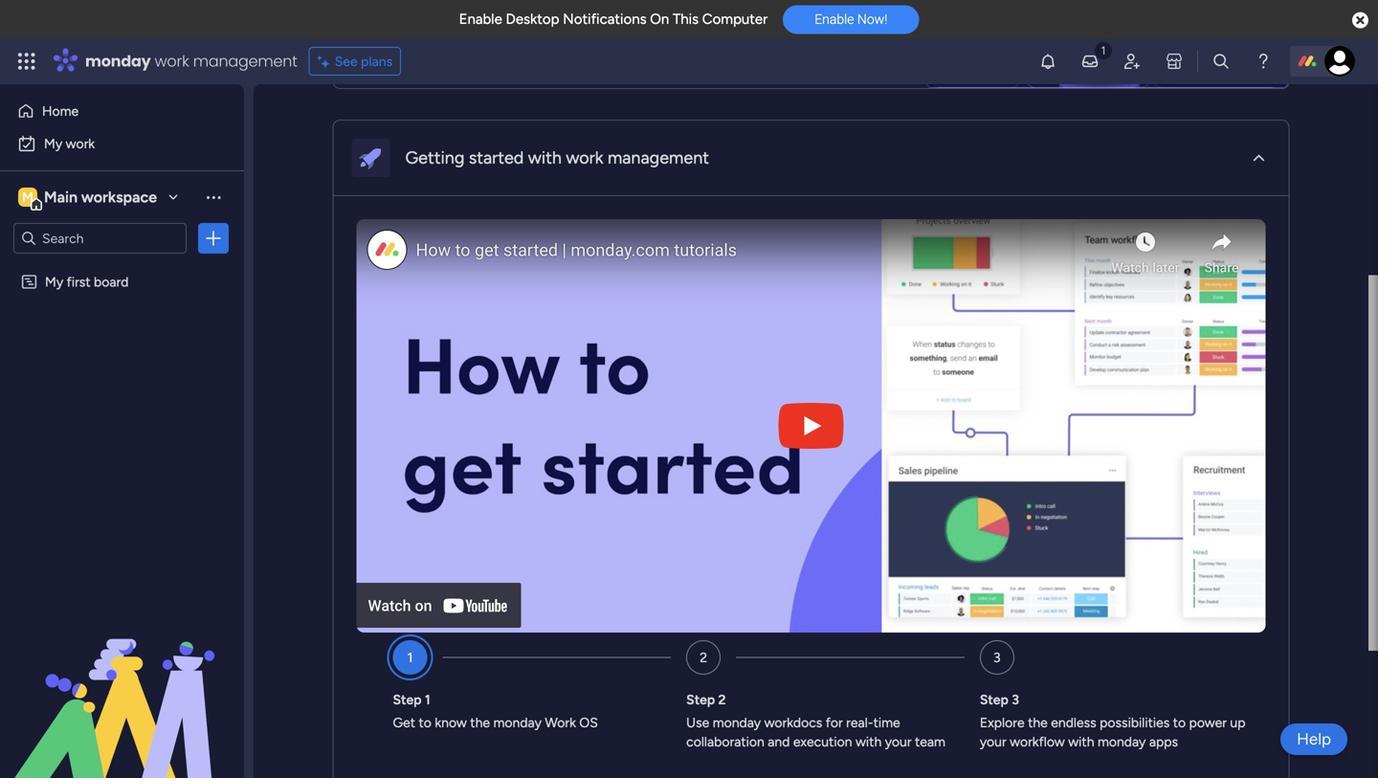 Task type: vqa. For each thing, say whether or not it's contained in the screenshot.
17 to the bottom
no



Task type: locate. For each thing, give the bounding box(es) containing it.
see plans button
[[309, 47, 401, 76]]

with down 'endless'
[[1069, 734, 1095, 750]]

use
[[687, 715, 710, 731]]

1 horizontal spatial to
[[1174, 715, 1186, 731]]

1
[[407, 650, 413, 666], [425, 692, 431, 708]]

my for my work
[[44, 135, 62, 152]]

1 the from the left
[[470, 715, 490, 731]]

0 horizontal spatial management
[[193, 50, 297, 72]]

1 horizontal spatial with
[[856, 734, 882, 750]]

2 step from the left
[[687, 692, 715, 708]]

0 vertical spatial my
[[44, 135, 62, 152]]

step up explore
[[980, 692, 1009, 708]]

with for 3
[[1069, 734, 1095, 750]]

2 button
[[687, 641, 721, 675]]

the
[[470, 715, 490, 731], [1028, 715, 1048, 731]]

0 horizontal spatial your
[[885, 734, 912, 750]]

enable left desktop
[[459, 11, 502, 28]]

enable for enable now!
[[815, 11, 855, 27]]

2 up the use
[[700, 650, 708, 666]]

1 horizontal spatial management
[[608, 148, 710, 168]]

0 vertical spatial 2
[[700, 650, 708, 666]]

2 inside "button"
[[700, 650, 708, 666]]

my first board list box
[[0, 262, 244, 557]]

monday down possibilities
[[1098, 734, 1146, 750]]

1 horizontal spatial 2
[[719, 692, 726, 708]]

os
[[580, 715, 598, 731]]

to right get
[[419, 715, 432, 731]]

1 to from the left
[[419, 715, 432, 731]]

to inside step 1 get to know the monday work os
[[419, 715, 432, 731]]

enable
[[459, 11, 502, 28], [815, 11, 855, 27]]

with inside step 2 use monday workdocs for real-time collaboration and execution with your team
[[856, 734, 882, 750]]

monday left work
[[494, 715, 542, 731]]

your
[[885, 734, 912, 750], [980, 734, 1007, 750]]

2 inside step 2 use monday workdocs for real-time collaboration and execution with your team
[[719, 692, 726, 708]]

2 your from the left
[[980, 734, 1007, 750]]

dapulse close image
[[1353, 11, 1369, 31]]

1 vertical spatial 1
[[425, 692, 431, 708]]

update feed image
[[1081, 52, 1100, 71]]

now!
[[858, 11, 888, 27]]

2 horizontal spatial with
[[1069, 734, 1095, 750]]

step for step 3 explore the endless possibilities to power up your workflow with monday apps
[[980, 692, 1009, 708]]

3 step from the left
[[980, 692, 1009, 708]]

enable for enable desktop notifications on this computer
[[459, 11, 502, 28]]

2 enable from the left
[[815, 11, 855, 27]]

your down time
[[885, 734, 912, 750]]

monday up 'collaboration' at the bottom
[[713, 715, 761, 731]]

with
[[528, 148, 562, 168], [856, 734, 882, 750], [1069, 734, 1095, 750]]

help button
[[1281, 724, 1348, 755]]

invite members image
[[1123, 52, 1142, 71]]

step up the use
[[687, 692, 715, 708]]

0 vertical spatial management
[[193, 50, 297, 72]]

work inside my work option
[[66, 135, 95, 152]]

to
[[419, 715, 432, 731], [1174, 715, 1186, 731]]

1 horizontal spatial step
[[687, 692, 715, 708]]

step inside 'step 3 explore the endless possibilities to power up your workflow with monday apps'
[[980, 692, 1009, 708]]

lottie animation image
[[0, 585, 244, 778]]

work right started
[[566, 148, 604, 168]]

the right know
[[470, 715, 490, 731]]

select product image
[[17, 52, 36, 71]]

1 vertical spatial management
[[608, 148, 710, 168]]

1 horizontal spatial enable
[[815, 11, 855, 27]]

work inside getting started with work management dropdown button
[[566, 148, 604, 168]]

1 horizontal spatial the
[[1028, 715, 1048, 731]]

your inside step 2 use monday workdocs for real-time collaboration and execution with your team
[[885, 734, 912, 750]]

monday inside 'step 3 explore the endless possibilities to power up your workflow with monday apps'
[[1098, 734, 1146, 750]]

plans
[[361, 53, 393, 69]]

0 horizontal spatial 3
[[994, 650, 1001, 666]]

my first board
[[45, 274, 129, 290]]

my inside option
[[44, 135, 62, 152]]

help
[[1298, 730, 1332, 749]]

lottie animation element
[[0, 585, 244, 778]]

0 horizontal spatial work
[[66, 135, 95, 152]]

step
[[393, 692, 422, 708], [687, 692, 715, 708], [980, 692, 1009, 708]]

monday
[[85, 50, 151, 72], [494, 715, 542, 731], [713, 715, 761, 731], [1098, 734, 1146, 750]]

my work link
[[11, 128, 233, 159]]

2 to from the left
[[1174, 715, 1186, 731]]

notifications
[[563, 11, 647, 28]]

with down "real-" at right
[[856, 734, 882, 750]]

help image
[[1254, 52, 1273, 71]]

step for step 2 use monday workdocs for real-time collaboration and execution with your team
[[687, 692, 715, 708]]

2
[[700, 650, 708, 666], [719, 692, 726, 708]]

monday inside step 2 use monday workdocs for real-time collaboration and execution with your team
[[713, 715, 761, 731]]

2 horizontal spatial work
[[566, 148, 604, 168]]

1 down 1 'button'
[[425, 692, 431, 708]]

1 step from the left
[[393, 692, 422, 708]]

the inside step 1 get to know the monday work os
[[470, 715, 490, 731]]

3 inside 'step 3 explore the endless possibilities to power up your workflow with monday apps'
[[1012, 692, 1020, 708]]

step inside step 1 get to know the monday work os
[[393, 692, 422, 708]]

0 horizontal spatial with
[[528, 148, 562, 168]]

management inside getting started with work management dropdown button
[[608, 148, 710, 168]]

my
[[44, 135, 62, 152], [45, 274, 63, 290]]

getting
[[405, 148, 465, 168]]

1 horizontal spatial 3
[[1012, 692, 1020, 708]]

management
[[193, 50, 297, 72], [608, 148, 710, 168]]

with inside 'step 3 explore the endless possibilities to power up your workflow with monday apps'
[[1069, 734, 1095, 750]]

1 your from the left
[[885, 734, 912, 750]]

0 horizontal spatial 2
[[700, 650, 708, 666]]

0 horizontal spatial step
[[393, 692, 422, 708]]

step up get
[[393, 692, 422, 708]]

my left first on the top of the page
[[45, 274, 63, 290]]

step for step 1 get to know the monday work os
[[393, 692, 422, 708]]

work down home on the left top of the page
[[66, 135, 95, 152]]

home option
[[11, 96, 233, 126]]

1 vertical spatial my
[[45, 274, 63, 290]]

up
[[1231, 715, 1246, 731]]

2 horizontal spatial step
[[980, 692, 1009, 708]]

enable inside button
[[815, 11, 855, 27]]

0 horizontal spatial 1
[[407, 650, 413, 666]]

3
[[994, 650, 1001, 666], [1012, 692, 1020, 708]]

see
[[335, 53, 358, 69]]

workflow
[[1010, 734, 1065, 750]]

power
[[1190, 715, 1227, 731]]

notifications image
[[1039, 52, 1058, 71]]

with inside getting started with work management dropdown button
[[528, 148, 562, 168]]

desktop
[[506, 11, 560, 28]]

1 horizontal spatial your
[[980, 734, 1007, 750]]

0 horizontal spatial enable
[[459, 11, 502, 28]]

1 image
[[1095, 39, 1113, 61]]

my inside "list box"
[[45, 274, 63, 290]]

my down home on the left top of the page
[[44, 135, 62, 152]]

1 vertical spatial 2
[[719, 692, 726, 708]]

step inside step 2 use monday workdocs for real-time collaboration and execution with your team
[[687, 692, 715, 708]]

the up workflow
[[1028, 715, 1048, 731]]

0 horizontal spatial the
[[470, 715, 490, 731]]

1 horizontal spatial work
[[155, 50, 189, 72]]

1 horizontal spatial 1
[[425, 692, 431, 708]]

option
[[0, 265, 244, 269]]

0 vertical spatial 3
[[994, 650, 1001, 666]]

to up "apps" on the right
[[1174, 715, 1186, 731]]

2 up 'collaboration' at the bottom
[[719, 692, 726, 708]]

monday work management
[[85, 50, 297, 72]]

work
[[155, 50, 189, 72], [66, 135, 95, 152], [566, 148, 604, 168]]

work up home option
[[155, 50, 189, 72]]

getting started with work management
[[405, 148, 710, 168]]

1 vertical spatial 3
[[1012, 692, 1020, 708]]

your down explore
[[980, 734, 1007, 750]]

0 horizontal spatial to
[[419, 715, 432, 731]]

work for monday
[[155, 50, 189, 72]]

0 vertical spatial 1
[[407, 650, 413, 666]]

with right started
[[528, 148, 562, 168]]

1 up get
[[407, 650, 413, 666]]

team
[[915, 734, 946, 750]]

work
[[545, 715, 576, 731]]

Search in workspace field
[[40, 227, 160, 249]]

2 the from the left
[[1028, 715, 1048, 731]]

real-
[[847, 715, 874, 731]]

your inside 'step 3 explore the endless possibilities to power up your workflow with monday apps'
[[980, 734, 1007, 750]]

enable left the now!
[[815, 11, 855, 27]]

workspace image
[[18, 187, 37, 208]]

home link
[[11, 96, 233, 126]]

and
[[768, 734, 790, 750]]

1 enable from the left
[[459, 11, 502, 28]]



Task type: describe. For each thing, give the bounding box(es) containing it.
workspace
[[81, 188, 157, 206]]

step 1 get to know the monday work os
[[393, 692, 598, 731]]

step 2 use monday workdocs for real-time collaboration and execution with your team
[[687, 692, 946, 750]]

apps
[[1150, 734, 1179, 750]]

getting started with work management button
[[334, 121, 1289, 196]]

the inside 'step 3 explore the endless possibilities to power up your workflow with monday apps'
[[1028, 715, 1048, 731]]

m
[[22, 189, 33, 205]]

search everything image
[[1212, 52, 1231, 71]]

main workspace
[[44, 188, 157, 206]]

john smith image
[[1325, 46, 1356, 77]]

1 inside step 1 get to know the monday work os
[[425, 692, 431, 708]]

time
[[874, 715, 901, 731]]

started
[[469, 148, 524, 168]]

1 button
[[393, 641, 428, 675]]

enable now! button
[[783, 5, 920, 34]]

monday marketplace image
[[1165, 52, 1184, 71]]

collaboration
[[687, 734, 765, 750]]

main
[[44, 188, 78, 206]]

workspace options image
[[204, 187, 223, 207]]

step 3 explore the endless possibilities to power up your workflow with monday apps
[[980, 692, 1246, 750]]

for
[[826, 715, 843, 731]]

work for my
[[66, 135, 95, 152]]

my for my first board
[[45, 274, 63, 290]]

options image
[[204, 229, 223, 248]]

home
[[42, 103, 79, 119]]

enable now!
[[815, 11, 888, 27]]

workdocs
[[765, 715, 823, 731]]

workspace selection element
[[18, 186, 160, 211]]

execution
[[794, 734, 853, 750]]

3 button
[[980, 641, 1015, 675]]

board
[[94, 274, 129, 290]]

1 inside 'button'
[[407, 650, 413, 666]]

explore
[[980, 715, 1025, 731]]

monday up home option
[[85, 50, 151, 72]]

possibilities
[[1100, 715, 1170, 731]]

3 inside button
[[994, 650, 1001, 666]]

enable desktop notifications on this computer
[[459, 11, 768, 28]]

see plans
[[335, 53, 393, 69]]

endless
[[1052, 715, 1097, 731]]

monday inside step 1 get to know the monday work os
[[494, 715, 542, 731]]

on
[[650, 11, 670, 28]]

with for 2
[[856, 734, 882, 750]]

get
[[393, 715, 416, 731]]

computer
[[703, 11, 768, 28]]

know
[[435, 715, 467, 731]]

first
[[67, 274, 91, 290]]

my work
[[44, 135, 95, 152]]

my work option
[[11, 128, 233, 159]]

this
[[673, 11, 699, 28]]

to inside 'step 3 explore the endless possibilities to power up your workflow with monday apps'
[[1174, 715, 1186, 731]]



